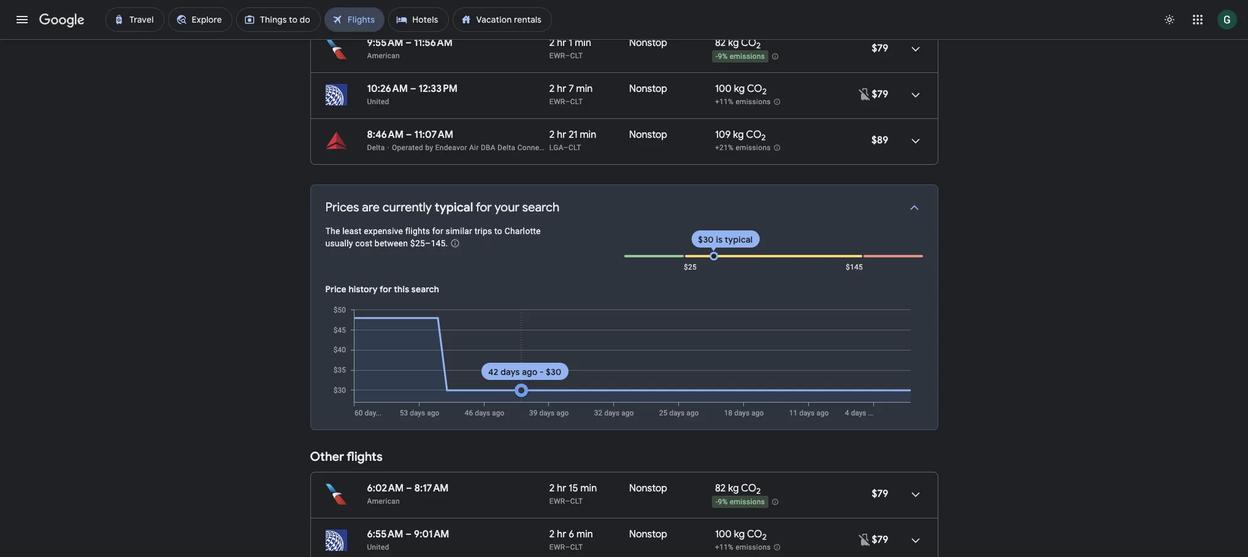 Task type: locate. For each thing, give the bounding box(es) containing it.
1 vertical spatial 79 us dollars text field
[[872, 534, 889, 547]]

2 inside the '2 hr 6 min ewr – clt'
[[549, 529, 555, 541]]

5 nonstop flight. element from the top
[[629, 529, 667, 543]]

min right 15
[[581, 483, 597, 495]]

ewr down the total duration 2 hr 7 min. element
[[549, 98, 565, 106]]

clt inside the '2 hr 6 min ewr – clt'
[[570, 543, 583, 552]]

clt for 7
[[570, 98, 583, 106]]

min right the 1
[[575, 37, 591, 49]]

$79
[[872, 42, 889, 55], [872, 88, 889, 101], [872, 488, 889, 501], [872, 534, 889, 547]]

0 horizontal spatial delta
[[367, 144, 385, 152]]

are
[[362, 200, 380, 215]]

+11% emissions
[[715, 98, 771, 106], [715, 544, 771, 552]]

9% for 2 hr 1 min
[[718, 52, 728, 61]]

1 vertical spatial typical
[[725, 234, 753, 245]]

– inside 9:55 am – 11:56 am american
[[406, 37, 412, 49]]

2 -9% emissions from the top
[[716, 498, 765, 507]]

clt down 6
[[570, 543, 583, 552]]

american for 9:55 am
[[367, 52, 400, 60]]

for
[[476, 200, 492, 215], [432, 226, 443, 236], [380, 284, 392, 295]]

2 100 kg co 2 from the top
[[715, 529, 767, 543]]

100
[[715, 83, 732, 95], [715, 529, 732, 541]]

min for 2 hr 21 min
[[580, 129, 596, 141]]

1 nonstop flight. element from the top
[[629, 37, 667, 51]]

united inside the 10:26 am – 12:33 pm united
[[367, 98, 389, 106]]

– right 9:55 am
[[406, 37, 412, 49]]

0 vertical spatial 82 kg co 2
[[715, 37, 761, 51]]

clt inside 2 hr 15 min ewr – clt
[[570, 497, 583, 506]]

ewr down total duration 2 hr 6 min. element
[[549, 543, 565, 552]]

1 vertical spatial search
[[412, 284, 439, 295]]

$79 for 1st 79 us dollars text box from the bottom
[[872, 534, 889, 547]]

hr for 7
[[557, 83, 566, 95]]

– left arrival time: 8:17 am. text box
[[406, 483, 412, 495]]

1 -9% emissions from the top
[[716, 52, 765, 61]]

100 for 2 hr 7 min
[[715, 83, 732, 95]]

1 +11% from the top
[[715, 98, 734, 106]]

0 vertical spatial for
[[476, 200, 492, 215]]

2 american from the top
[[367, 497, 400, 506]]

1 hr from the top
[[557, 37, 566, 49]]

1 united from the top
[[367, 98, 389, 106]]

change appearance image
[[1155, 5, 1185, 34]]

hr inside "2 hr 1 min ewr – clt"
[[557, 37, 566, 49]]

this price for this flight doesn't include overhead bin access. if you need a carry-on bag, use the bags filter to update prices. image
[[857, 533, 872, 547]]

0 vertical spatial search
[[522, 200, 560, 215]]

lga up "2 hr 1 min ewr – clt"
[[549, 6, 564, 14]]

– down 6
[[565, 543, 570, 552]]

9% for 2 hr 15 min
[[718, 498, 728, 507]]

nonstop flight. element
[[629, 37, 667, 51], [629, 83, 667, 97], [629, 129, 667, 143], [629, 483, 667, 497], [629, 529, 667, 543]]

1 horizontal spatial delta
[[498, 144, 515, 152]]

$79 left "flight details. leaves newark liberty international airport at 10:26 am on wednesday, november 29 and arrives at charlotte douglas international airport at 12:33 pm on wednesday, november 29." icon
[[872, 88, 889, 101]]

1 79 us dollars text field from the top
[[872, 42, 889, 55]]

delta right the dba
[[498, 144, 515, 152]]

united
[[367, 98, 389, 106], [367, 543, 389, 552]]

1 82 kg co 2 from the top
[[715, 37, 761, 51]]

4 $79 from the top
[[872, 534, 889, 547]]

2 delta from the left
[[498, 144, 515, 152]]

ewr down total duration 2 hr 1 min. element
[[549, 52, 565, 60]]

flight details. leaves newark liberty international airport at 10:26 am on wednesday, november 29 and arrives at charlotte douglas international airport at 12:33 pm on wednesday, november 29. image
[[901, 80, 930, 110]]

kg
[[728, 37, 739, 49], [734, 83, 745, 95], [733, 129, 744, 141], [728, 483, 739, 495], [734, 529, 745, 541]]

Departure time: 9:55 AM. text field
[[367, 37, 403, 49]]

nonstop for 2 hr 21 min
[[629, 129, 667, 141]]

79 us dollars text field left flight details. leaves newark liberty international airport at 9:55 am on wednesday, november 29 and arrives at charlotte douglas international airport at 11:56 am on wednesday, november 29. 'icon'
[[872, 42, 889, 55]]

nonstop for 2 hr 15 min
[[629, 483, 667, 495]]

6:55 am – 9:01 am united
[[367, 529, 449, 552]]

$25–145
[[410, 239, 446, 248]]

kg for 2 hr 1 min
[[728, 37, 739, 49]]

emissions for 2 hr 6 min
[[736, 544, 771, 552]]

american inside 9:55 am – 11:56 am american
[[367, 52, 400, 60]]

lga
[[549, 6, 564, 14], [549, 144, 564, 152]]

0 vertical spatial flights
[[405, 226, 430, 236]]

prices
[[325, 200, 359, 215]]

co for 2 hr 1 min
[[741, 37, 757, 49]]

clt down 15
[[570, 497, 583, 506]]

-9% emissions
[[716, 52, 765, 61], [716, 498, 765, 507]]

spirit
[[367, 6, 385, 14]]

1 9% from the top
[[718, 52, 728, 61]]

0 vertical spatial -9% emissions
[[716, 52, 765, 61]]

1 vertical spatial 82 kg co 2
[[715, 483, 761, 497]]

clt
[[570, 52, 583, 60], [570, 98, 583, 106], [569, 144, 581, 152], [570, 497, 583, 506], [570, 543, 583, 552]]

1 100 from the top
[[715, 83, 732, 95]]

3 $79 from the top
[[872, 488, 889, 501]]

0 vertical spatial -
[[716, 52, 718, 61]]

min right 21
[[580, 129, 596, 141]]

emissions
[[730, 52, 765, 61], [736, 98, 771, 106], [736, 144, 771, 152], [730, 498, 765, 507], [736, 544, 771, 552]]

1 vertical spatial 79 us dollars text field
[[872, 488, 889, 501]]

1 $79 from the top
[[872, 42, 889, 55]]

nonstop
[[629, 37, 667, 49], [629, 83, 667, 95], [629, 129, 667, 141], [629, 483, 667, 495], [629, 529, 667, 541]]

1 nonstop from the top
[[629, 37, 667, 49]]

1 horizontal spatial typical
[[725, 234, 753, 245]]

2 ewr from the top
[[549, 98, 565, 106]]

0 vertical spatial $30
[[698, 234, 714, 245]]

1 vertical spatial +11% emissions
[[715, 544, 771, 552]]

total duration 2 hr 21 min. element
[[549, 129, 629, 143]]

ewr inside 2 hr 7 min ewr – clt
[[549, 98, 565, 106]]

united for 6:55 am
[[367, 543, 389, 552]]

1 vertical spatial united
[[367, 543, 389, 552]]

2 $79 from the top
[[872, 88, 889, 101]]

hr for 15
[[557, 483, 566, 495]]

10:26 am – 12:33 pm united
[[367, 83, 458, 106]]

3 nonstop flight. element from the top
[[629, 129, 667, 143]]

ago
[[522, 367, 538, 378]]

flights
[[405, 226, 430, 236], [347, 450, 383, 465]]

min right 7
[[576, 83, 593, 95]]

american down departure time: 9:55 am. text field
[[367, 52, 400, 60]]

5 nonstop from the top
[[629, 529, 667, 541]]

lga down total duration 2 hr 21 min. element
[[549, 144, 564, 152]]

0 horizontal spatial search
[[412, 284, 439, 295]]

82
[[715, 37, 726, 49], [715, 483, 726, 495]]

0 vertical spatial 9%
[[718, 52, 728, 61]]

6
[[569, 529, 574, 541]]

hr for 1
[[557, 37, 566, 49]]

11:07 am
[[414, 129, 454, 141]]

– inside 2 hr 7 min ewr – clt
[[565, 98, 570, 106]]

1 vertical spatial 9%
[[718, 498, 728, 507]]

11:56 am
[[414, 37, 453, 49]]

0 vertical spatial lga
[[549, 6, 564, 14]]

+11%
[[715, 98, 734, 106], [715, 544, 734, 552]]

nonstop flight. element for 2 hr 21 min
[[629, 129, 667, 143]]

– down the 1
[[565, 52, 570, 60]]

0 vertical spatial american
[[367, 52, 400, 60]]

hr inside "2 hr 21 min lga – clt"
[[557, 129, 566, 141]]

hr left 7
[[557, 83, 566, 95]]

– left arrival time: 9:01 am. text box
[[406, 529, 412, 541]]

2 inside 2 hr 7 min ewr – clt
[[549, 83, 555, 95]]

kg for 2 hr 6 min
[[734, 529, 745, 541]]

clt inside "2 hr 1 min ewr – clt"
[[570, 52, 583, 60]]

1 vertical spatial for
[[432, 226, 443, 236]]

min inside "2 hr 21 min lga – clt"
[[580, 129, 596, 141]]

4 ewr from the top
[[549, 543, 565, 552]]

1 horizontal spatial flights
[[405, 226, 430, 236]]

flight details. leaves newark liberty international airport at 9:55 am on wednesday, november 29 and arrives at charlotte douglas international airport at 11:56 am on wednesday, november 29. image
[[901, 34, 930, 64]]

2 inside "2 hr 1 min ewr – clt"
[[549, 37, 555, 49]]

Arrival time: 11:56 AM. text field
[[414, 37, 453, 49]]

Arrival time: 11:07 AM. text field
[[414, 129, 454, 141]]

ewr
[[549, 52, 565, 60], [549, 98, 565, 106], [549, 497, 565, 506], [549, 543, 565, 552]]

+11% emissions for 2 hr 7 min
[[715, 98, 771, 106]]

82 kg co 2
[[715, 37, 761, 51], [715, 483, 761, 497]]

0 vertical spatial 100
[[715, 83, 732, 95]]

79 us dollars text field left flight details. leaves newark liberty international airport at 6:55 am on wednesday, november 29 and arrives at charlotte douglas international airport at 9:01 am on wednesday, november 29. image
[[872, 534, 889, 547]]

typical up "similar"
[[435, 200, 473, 215]]

hr inside 2 hr 7 min ewr – clt
[[557, 83, 566, 95]]

flight details. leaves laguardia airport at 8:46 am on wednesday, november 29 and arrives at charlotte douglas international airport at 11:07 am on wednesday, november 29. image
[[901, 126, 930, 156]]

$25
[[684, 263, 697, 272]]

total duration 2 hr 7 min. element
[[549, 83, 629, 97]]

for inside the least expensive flights for similar trips to charlotte usually cost between $25–145 .
[[432, 226, 443, 236]]

search
[[522, 200, 560, 215], [412, 284, 439, 295]]

4 hr from the top
[[557, 483, 566, 495]]

ewr for 2 hr 7 min
[[549, 98, 565, 106]]

Departure time: 6:55 AM. text field
[[367, 529, 403, 541]]

ewr for 2 hr 1 min
[[549, 52, 565, 60]]

ewr down total duration 2 hr 15 min. element
[[549, 497, 565, 506]]

min inside "2 hr 1 min ewr – clt"
[[575, 37, 591, 49]]

21
[[569, 129, 578, 141]]

min inside 2 hr 15 min ewr – clt
[[581, 483, 597, 495]]

– left the 12:33 pm
[[410, 83, 416, 95]]

$30 right ago
[[546, 367, 562, 378]]

1 +11% emissions from the top
[[715, 98, 771, 106]]

nonstop flight. element for 2 hr 6 min
[[629, 529, 667, 543]]

42
[[488, 367, 499, 378]]

search up the charlotte
[[522, 200, 560, 215]]

kg for 2 hr 7 min
[[734, 83, 745, 95]]

1 82 from the top
[[715, 37, 726, 49]]

min right 6
[[577, 529, 593, 541]]

american for 6:02 am
[[367, 497, 400, 506]]

2 +11% from the top
[[715, 544, 734, 552]]

flights up $25–145
[[405, 226, 430, 236]]

Arrival time: 12:33 PM. text field
[[419, 83, 458, 95]]

1
[[569, 37, 573, 49]]

co inside 109 kg co 2
[[746, 129, 762, 141]]

least
[[342, 226, 362, 236]]

100 kg co 2
[[715, 83, 767, 97], [715, 529, 767, 543]]

1 delta from the left
[[367, 144, 385, 152]]

co for 2 hr 21 min
[[746, 129, 762, 141]]

leaves newark liberty international airport at 6:02 am on wednesday, november 29 and arrives at charlotte douglas international airport at 8:17 am on wednesday, november 29. element
[[367, 483, 449, 495]]

4 nonstop from the top
[[629, 483, 667, 495]]

79 US dollars text field
[[872, 42, 889, 55], [872, 534, 889, 547]]

usually
[[325, 239, 353, 248]]

nonstop for 2 hr 1 min
[[629, 37, 667, 49]]

nonstop flight. element for 2 hr 1 min
[[629, 37, 667, 51]]

– inside 6:02 am – 8:17 am american
[[406, 483, 412, 495]]

leaves laguardia airport at 8:46 am on wednesday, november 29 and arrives at charlotte douglas international airport at 11:07 am on wednesday, november 29. element
[[367, 129, 454, 141]]

$79 for 2nd $79 text box from the bottom
[[872, 88, 889, 101]]

1 100 kg co 2 from the top
[[715, 83, 767, 97]]

flights right other
[[347, 450, 383, 465]]

1 american from the top
[[367, 52, 400, 60]]

1 vertical spatial -9% emissions
[[716, 498, 765, 507]]

2 nonstop from the top
[[629, 83, 667, 95]]

operated
[[392, 144, 423, 152]]

– inside "2 hr 1 min ewr – clt"
[[565, 52, 570, 60]]

100 for 2 hr 6 min
[[715, 529, 732, 541]]

79 us dollars text field left flight details. leaves newark liberty international airport at 6:02 am on wednesday, november 29 and arrives at charlotte douglas international airport at 8:17 am on wednesday, november 29. icon
[[872, 488, 889, 501]]

$30 left is
[[698, 234, 714, 245]]

co
[[741, 37, 757, 49], [747, 83, 762, 95], [746, 129, 762, 141], [741, 483, 757, 495], [747, 529, 762, 541]]

$79 left flight details. leaves newark liberty international airport at 6:55 am on wednesday, november 29 and arrives at charlotte douglas international airport at 9:01 am on wednesday, november 29. image
[[872, 534, 889, 547]]

0 vertical spatial 79 us dollars text field
[[872, 42, 889, 55]]

-
[[716, 52, 718, 61], [540, 367, 544, 378], [716, 498, 718, 507]]

hr inside the '2 hr 6 min ewr – clt'
[[557, 529, 566, 541]]

2 +11% emissions from the top
[[715, 544, 771, 552]]

prices are currently typical for your search
[[325, 200, 560, 215]]

hr for 21
[[557, 129, 566, 141]]

0 vertical spatial +11% emissions
[[715, 98, 771, 106]]

 image
[[387, 144, 390, 152]]

clt down 7
[[570, 98, 583, 106]]

min inside 2 hr 7 min ewr – clt
[[576, 83, 593, 95]]

0 vertical spatial united
[[367, 98, 389, 106]]

delta down the 8:46 am
[[367, 144, 385, 152]]

1 vertical spatial +11%
[[715, 544, 734, 552]]

clt inside "2 hr 21 min lga – clt"
[[569, 144, 581, 152]]

109
[[715, 129, 731, 141]]

0 vertical spatial 82
[[715, 37, 726, 49]]

79 us dollars text field left "flight details. leaves newark liberty international airport at 10:26 am on wednesday, november 29 and arrives at charlotte douglas international airport at 12:33 pm on wednesday, november 29." icon
[[872, 88, 889, 101]]

0 vertical spatial +11%
[[715, 98, 734, 106]]

min
[[575, 37, 591, 49], [576, 83, 593, 95], [580, 129, 596, 141], [581, 483, 597, 495], [577, 529, 593, 541]]

by
[[425, 144, 433, 152]]

1 vertical spatial 82
[[715, 483, 726, 495]]

2 100 from the top
[[715, 529, 732, 541]]

– down 7
[[565, 98, 570, 106]]

2 82 kg co 2 from the top
[[715, 483, 761, 497]]

hr
[[557, 37, 566, 49], [557, 83, 566, 95], [557, 129, 566, 141], [557, 483, 566, 495], [557, 529, 566, 541]]

2 hr 21 min lga – clt
[[549, 129, 596, 152]]

american down 6:02 am text box
[[367, 497, 400, 506]]

1 horizontal spatial $30
[[698, 234, 714, 245]]

2 9% from the top
[[718, 498, 728, 507]]

1 horizontal spatial for
[[432, 226, 443, 236]]

– inside the 10:26 am – 12:33 pm united
[[410, 83, 416, 95]]

hr left 6
[[557, 529, 566, 541]]

typical right is
[[725, 234, 753, 245]]

2 united from the top
[[367, 543, 389, 552]]

history
[[349, 284, 378, 295]]

–
[[406, 37, 412, 49], [565, 52, 570, 60], [410, 83, 416, 95], [565, 98, 570, 106], [406, 129, 412, 141], [564, 144, 569, 152], [406, 483, 412, 495], [565, 497, 570, 506], [406, 529, 412, 541], [565, 543, 570, 552]]

for left this
[[380, 284, 392, 295]]

for left "your"
[[476, 200, 492, 215]]

hr inside 2 hr 15 min ewr – clt
[[557, 483, 566, 495]]

1 vertical spatial lga
[[549, 144, 564, 152]]

5 hr from the top
[[557, 529, 566, 541]]

for up $25–145
[[432, 226, 443, 236]]

– up operated
[[406, 129, 412, 141]]

1 vertical spatial 100
[[715, 529, 732, 541]]

+21% emissions
[[715, 144, 771, 152]]

3 nonstop from the top
[[629, 129, 667, 141]]

between
[[375, 239, 408, 248]]

2 vertical spatial -
[[716, 498, 718, 507]]

hr left 21
[[557, 129, 566, 141]]

2 82 from the top
[[715, 483, 726, 495]]

hr left 15
[[557, 483, 566, 495]]

ewr inside the '2 hr 6 min ewr – clt'
[[549, 543, 565, 552]]

$79 left flight details. leaves newark liberty international airport at 9:55 am on wednesday, november 29 and arrives at charlotte douglas international airport at 11:56 am on wednesday, november 29. 'icon'
[[872, 42, 889, 55]]

9%
[[718, 52, 728, 61], [718, 498, 728, 507]]

2 horizontal spatial for
[[476, 200, 492, 215]]

Arrival time: 8:17 AM. text field
[[415, 483, 449, 495]]

– down total duration 2 hr 21 min. element
[[564, 144, 569, 152]]

0 vertical spatial 100 kg co 2
[[715, 83, 767, 97]]

1 ewr from the top
[[549, 52, 565, 60]]

kg inside 109 kg co 2
[[733, 129, 744, 141]]

3 hr from the top
[[557, 129, 566, 141]]

4 nonstop flight. element from the top
[[629, 483, 667, 497]]

– inside the '2 hr 6 min ewr – clt'
[[565, 543, 570, 552]]

79 US dollars text field
[[872, 88, 889, 101], [872, 488, 889, 501]]

1 vertical spatial 100 kg co 2
[[715, 529, 767, 543]]

$79 left flight details. leaves newark liberty international airport at 6:02 am on wednesday, november 29 and arrives at charlotte douglas international airport at 8:17 am on wednesday, november 29. icon
[[872, 488, 889, 501]]

$30
[[698, 234, 714, 245], [546, 367, 562, 378]]

cost
[[355, 239, 372, 248]]

clt down 21
[[569, 144, 581, 152]]

search right this
[[412, 284, 439, 295]]

min for 2 hr 1 min
[[575, 37, 591, 49]]

co for 2 hr 15 min
[[741, 483, 757, 495]]

ewr inside "2 hr 1 min ewr – clt"
[[549, 52, 565, 60]]

price history graph application
[[324, 305, 923, 418]]

2 inside 109 kg co 2
[[762, 133, 766, 143]]

american inside 6:02 am – 8:17 am american
[[367, 497, 400, 506]]

1 vertical spatial $30
[[546, 367, 562, 378]]

united down "6:55 am"
[[367, 543, 389, 552]]

0 vertical spatial typical
[[435, 200, 473, 215]]

2
[[549, 37, 555, 49], [757, 41, 761, 51], [549, 83, 555, 95], [762, 87, 767, 97], [549, 129, 555, 141], [762, 133, 766, 143], [549, 483, 555, 495], [757, 487, 761, 497], [549, 529, 555, 541], [762, 533, 767, 543]]

delta
[[367, 144, 385, 152], [498, 144, 515, 152]]

dba
[[481, 144, 496, 152]]

united down departure time: 10:26 am. text field
[[367, 98, 389, 106]]

united inside 6:55 am – 9:01 am united
[[367, 543, 389, 552]]

2 vertical spatial for
[[380, 284, 392, 295]]

9:55 am
[[367, 37, 403, 49]]

82 kg co 2 for 2 hr 1 min
[[715, 37, 761, 51]]

0 vertical spatial 79 us dollars text field
[[872, 88, 889, 101]]

1 vertical spatial american
[[367, 497, 400, 506]]

3 ewr from the top
[[549, 497, 565, 506]]

american
[[367, 52, 400, 60], [367, 497, 400, 506]]

endeavor
[[435, 144, 467, 152]]

emissions for 2 hr 7 min
[[736, 98, 771, 106]]

clt down the 1
[[570, 52, 583, 60]]

2 inside "2 hr 21 min lga – clt"
[[549, 129, 555, 141]]

typical
[[435, 200, 473, 215], [725, 234, 753, 245]]

nonstop flight. element for 2 hr 7 min
[[629, 83, 667, 97]]

10:26 am
[[367, 83, 408, 95]]

this price for this flight doesn't include overhead bin access. if you need a carry-on bag, use the bags filter to update prices. image
[[857, 87, 872, 102]]

for for typical
[[476, 200, 492, 215]]

-9% emissions for 2 hr 15 min
[[716, 498, 765, 507]]

days
[[501, 367, 520, 378]]

hr left the 1
[[557, 37, 566, 49]]

2 lga from the top
[[549, 144, 564, 152]]

ewr inside 2 hr 15 min ewr – clt
[[549, 497, 565, 506]]

– down 15
[[565, 497, 570, 506]]

2 nonstop flight. element from the top
[[629, 83, 667, 97]]

- for 2 hr 15 min
[[716, 498, 718, 507]]

clt inside 2 hr 7 min ewr – clt
[[570, 98, 583, 106]]

2 hr from the top
[[557, 83, 566, 95]]

$89
[[872, 134, 889, 147]]

1 vertical spatial flights
[[347, 450, 383, 465]]

89 US dollars text field
[[872, 134, 889, 147]]

82 kg co 2 for 2 hr 15 min
[[715, 483, 761, 497]]

min inside the '2 hr 6 min ewr – clt'
[[577, 529, 593, 541]]

0 horizontal spatial $30
[[546, 367, 562, 378]]

82 for 2 hr 15 min
[[715, 483, 726, 495]]



Task type: vqa. For each thing, say whether or not it's contained in the screenshot.
Terms button
no



Task type: describe. For each thing, give the bounding box(es) containing it.
flight details. leaves newark liberty international airport at 6:02 am on wednesday, november 29 and arrives at charlotte douglas international airport at 8:17 am on wednesday, november 29. image
[[901, 480, 930, 510]]

min for 2 hr 7 min
[[576, 83, 593, 95]]

leaves newark liberty international airport at 10:26 am on wednesday, november 29 and arrives at charlotte douglas international airport at 12:33 pm on wednesday, november 29. element
[[367, 83, 458, 95]]

– inside 6:55 am – 9:01 am united
[[406, 529, 412, 541]]

co for 2 hr 7 min
[[747, 83, 762, 95]]

learn more about price insights image
[[450, 239, 460, 249]]

clt for 1
[[570, 52, 583, 60]]

hr for 6
[[557, 529, 566, 541]]

$79 for 2nd 79 us dollars text box from the bottom
[[872, 42, 889, 55]]

8:46 am
[[367, 129, 404, 141]]

.
[[446, 239, 448, 248]]

+11% emissions for 2 hr 6 min
[[715, 544, 771, 552]]

0 horizontal spatial for
[[380, 284, 392, 295]]

the
[[325, 226, 340, 236]]

15
[[569, 483, 578, 495]]

+11% for 2 hr 7 min
[[715, 98, 734, 106]]

ewr for 2 hr 6 min
[[549, 543, 565, 552]]

clt for 6
[[570, 543, 583, 552]]

currently
[[383, 200, 432, 215]]

2 inside 2 hr 15 min ewr – clt
[[549, 483, 555, 495]]

2 hr 1 min ewr – clt
[[549, 37, 591, 60]]

min for 2 hr 6 min
[[577, 529, 593, 541]]

total duration 2 hr 6 min. element
[[549, 529, 629, 543]]

$30 is typical
[[698, 234, 753, 245]]

price history for this search
[[325, 284, 439, 295]]

-9% emissions for 2 hr 1 min
[[716, 52, 765, 61]]

1 horizontal spatial search
[[522, 200, 560, 215]]

leaves newark liberty international airport at 9:55 am on wednesday, november 29 and arrives at charlotte douglas international airport at 11:56 am on wednesday, november 29. element
[[367, 37, 453, 49]]

1 79 us dollars text field from the top
[[872, 88, 889, 101]]

to
[[494, 226, 502, 236]]

price
[[325, 284, 347, 295]]

Departure time: 8:46 AM. text field
[[367, 129, 404, 141]]

$145
[[846, 263, 863, 272]]

clt for 15
[[570, 497, 583, 506]]

2 hr 7 min ewr – clt
[[549, 83, 593, 106]]

0 horizontal spatial flights
[[347, 450, 383, 465]]

total duration 2 hr 15 min. element
[[549, 483, 629, 497]]

nonstop for 2 hr 6 min
[[629, 529, 667, 541]]

clt for 21
[[569, 144, 581, 152]]

1 vertical spatial -
[[540, 367, 544, 378]]

12:33 pm
[[419, 83, 458, 95]]

2 79 us dollars text field from the top
[[872, 488, 889, 501]]

price history graph image
[[324, 305, 923, 418]]

82 for 2 hr 1 min
[[715, 37, 726, 49]]

7
[[569, 83, 574, 95]]

109 kg co 2
[[715, 129, 766, 143]]

other flights
[[310, 450, 383, 465]]

Departure time: 6:02 AM. text field
[[367, 483, 404, 495]]

8:46 am – 11:07 am
[[367, 129, 454, 141]]

6:02 am
[[367, 483, 404, 495]]

the least expensive flights for similar trips to charlotte usually cost between $25–145 .
[[325, 226, 541, 248]]

1 lga from the top
[[549, 6, 564, 14]]

co for 2 hr 6 min
[[747, 529, 762, 541]]

0 horizontal spatial typical
[[435, 200, 473, 215]]

charlotte
[[505, 226, 541, 236]]

- for 2 hr 1 min
[[716, 52, 718, 61]]

ewr for 2 hr 15 min
[[549, 497, 565, 506]]

is
[[716, 234, 723, 245]]

flights inside the least expensive flights for similar trips to charlotte usually cost between $25–145 .
[[405, 226, 430, 236]]

operated by endeavor air dba delta connection
[[392, 144, 557, 152]]

6:55 am
[[367, 529, 403, 541]]

Arrival time: 9:01 AM. text field
[[414, 529, 449, 541]]

other
[[310, 450, 344, 465]]

6:02 am – 8:17 am american
[[367, 483, 449, 506]]

united for 10:26 am
[[367, 98, 389, 106]]

trips
[[475, 226, 492, 236]]

2 hr 6 min ewr – clt
[[549, 529, 593, 552]]

100 kg co 2 for 2 hr 7 min
[[715, 83, 767, 97]]

9:01 am
[[414, 529, 449, 541]]

8:17 am
[[415, 483, 449, 495]]

$79 for second $79 text box from the top of the page
[[872, 488, 889, 501]]

nonstop flight. element for 2 hr 15 min
[[629, 483, 667, 497]]

nonstop for 2 hr 7 min
[[629, 83, 667, 95]]

emissions for 2 hr 21 min
[[736, 144, 771, 152]]

total duration 2 hr 1 min. element
[[549, 37, 629, 51]]

+21%
[[715, 144, 734, 152]]

leaves newark liberty international airport at 6:55 am on wednesday, november 29 and arrives at charlotte douglas international airport at 9:01 am on wednesday, november 29. element
[[367, 529, 449, 541]]

expensive
[[364, 226, 403, 236]]

connection
[[517, 144, 557, 152]]

2 79 us dollars text field from the top
[[872, 534, 889, 547]]

42 days ago - $30
[[488, 367, 562, 378]]

9:55 am – 11:56 am american
[[367, 37, 453, 60]]

flight details. leaves newark liberty international airport at 6:55 am on wednesday, november 29 and arrives at charlotte douglas international airport at 9:01 am on wednesday, november 29. image
[[901, 526, 930, 556]]

– inside 2 hr 15 min ewr – clt
[[565, 497, 570, 506]]

2 hr 15 min ewr – clt
[[549, 483, 597, 506]]

for for flights
[[432, 226, 443, 236]]

Departure time: 10:26 AM. text field
[[367, 83, 408, 95]]

min for 2 hr 15 min
[[581, 483, 597, 495]]

similar
[[446, 226, 472, 236]]

air
[[469, 144, 479, 152]]

kg for 2 hr 21 min
[[733, 129, 744, 141]]

100 kg co 2 for 2 hr 6 min
[[715, 529, 767, 543]]

– inside "2 hr 21 min lga – clt"
[[564, 144, 569, 152]]

your
[[495, 200, 520, 215]]

kg for 2 hr 15 min
[[728, 483, 739, 495]]

lga inside "2 hr 21 min lga – clt"
[[549, 144, 564, 152]]

+11% for 2 hr 6 min
[[715, 544, 734, 552]]

main menu image
[[15, 12, 29, 27]]

this
[[394, 284, 409, 295]]



